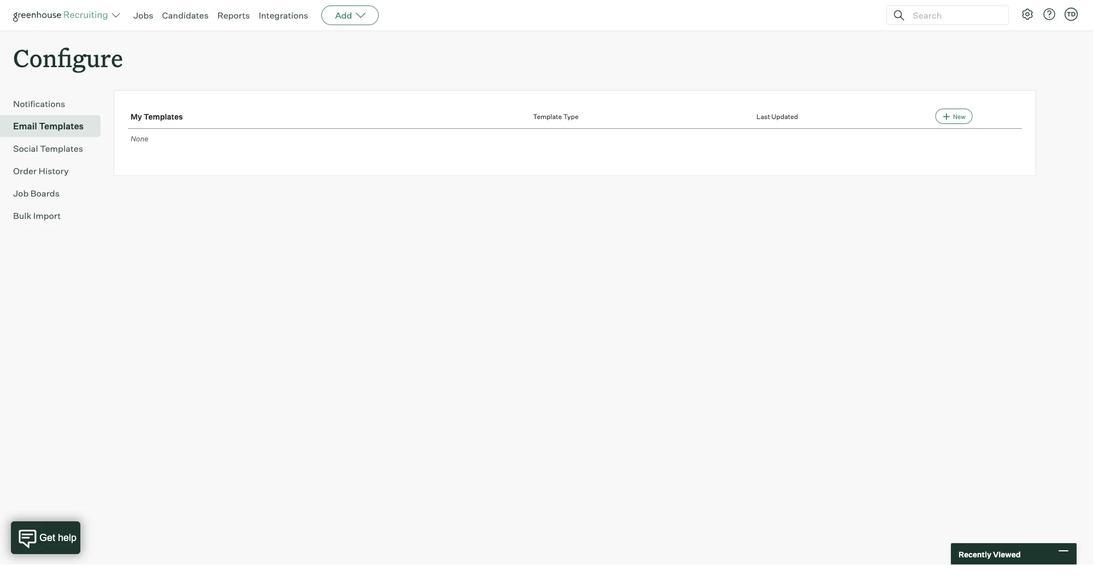 Task type: describe. For each thing, give the bounding box(es) containing it.
template type
[[533, 112, 579, 121]]

job boards link
[[13, 187, 96, 200]]

my
[[131, 112, 142, 121]]

bulk import
[[13, 211, 61, 222]]

td button
[[1065, 8, 1078, 21]]

last
[[757, 112, 770, 121]]

jobs link
[[133, 10, 153, 21]]

add button
[[322, 5, 379, 25]]

type
[[563, 112, 579, 121]]

updated
[[772, 112, 798, 121]]

order history link
[[13, 165, 96, 178]]

bulk
[[13, 211, 31, 222]]

templates for email templates
[[39, 121, 84, 132]]

templates for social templates
[[40, 143, 83, 154]]

candidates
[[162, 10, 209, 21]]

new
[[953, 113, 966, 120]]

social templates link
[[13, 142, 96, 155]]

email
[[13, 121, 37, 132]]

new link
[[936, 109, 973, 124]]

my templates
[[131, 112, 183, 121]]

boards
[[30, 188, 60, 199]]

add
[[335, 10, 352, 21]]

viewed
[[993, 550, 1021, 560]]

bulk import link
[[13, 209, 96, 223]]

td
[[1067, 10, 1076, 18]]

recently
[[959, 550, 992, 560]]



Task type: locate. For each thing, give the bounding box(es) containing it.
templates up social templates 'link'
[[39, 121, 84, 132]]

integrations link
[[259, 10, 308, 21]]

order
[[13, 166, 37, 177]]

email templates link
[[13, 120, 96, 133]]

td button
[[1063, 5, 1080, 23]]

none
[[131, 134, 148, 143]]

candidates link
[[162, 10, 209, 21]]

last updated
[[757, 112, 798, 121]]

template
[[533, 112, 562, 121]]

jobs
[[133, 10, 153, 21]]

configure
[[13, 42, 123, 74]]

history
[[39, 166, 69, 177]]

configure image
[[1021, 8, 1034, 21]]

integrations
[[259, 10, 308, 21]]

Search text field
[[910, 7, 999, 23]]

import
[[33, 211, 61, 222]]

social
[[13, 143, 38, 154]]

recently viewed
[[959, 550, 1021, 560]]

templates
[[144, 112, 183, 121], [39, 121, 84, 132], [40, 143, 83, 154]]

notifications link
[[13, 97, 96, 111]]

notifications
[[13, 99, 65, 109]]

email templates
[[13, 121, 84, 132]]

social templates
[[13, 143, 83, 154]]

templates right my
[[144, 112, 183, 121]]

job boards
[[13, 188, 60, 199]]

order history
[[13, 166, 69, 177]]

reports
[[217, 10, 250, 21]]

templates for my templates
[[144, 112, 183, 121]]

templates inside 'link'
[[40, 143, 83, 154]]

reports link
[[217, 10, 250, 21]]

job
[[13, 188, 29, 199]]

templates up order history link
[[40, 143, 83, 154]]

greenhouse recruiting image
[[13, 9, 112, 22]]



Task type: vqa. For each thing, say whether or not it's contained in the screenshot.
run remote interviews face-to-face
no



